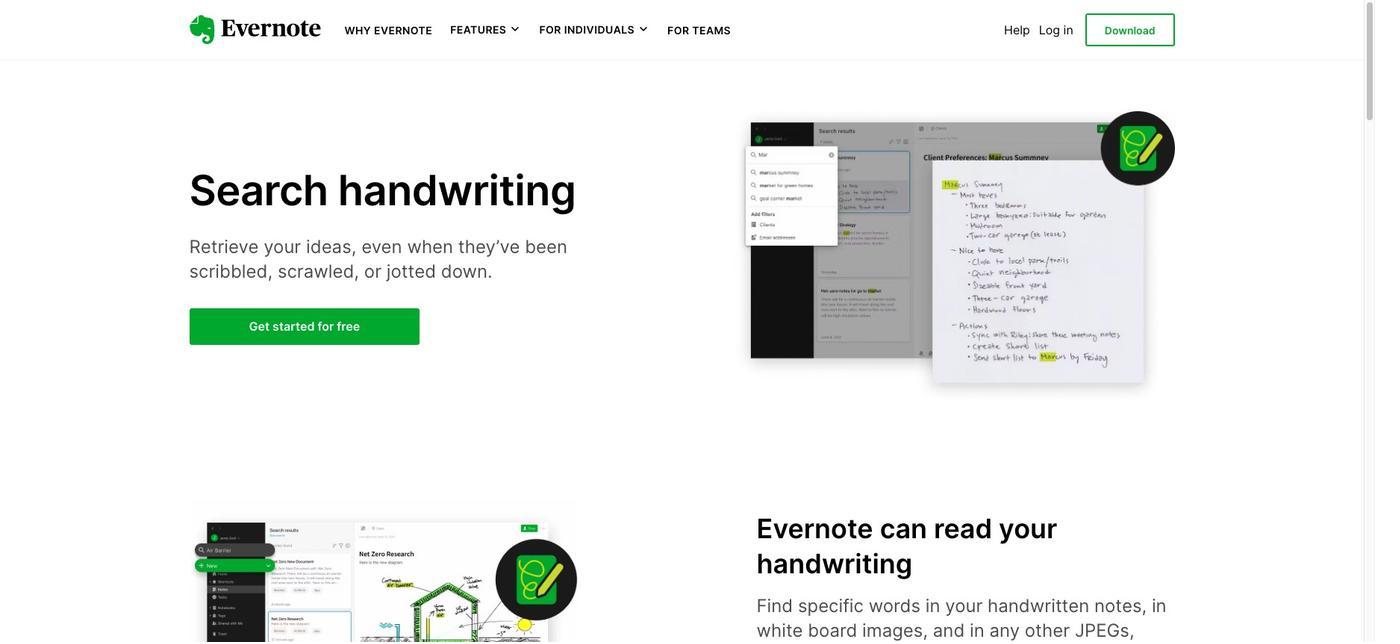Task type: locate. For each thing, give the bounding box(es) containing it.
1 horizontal spatial evernote
[[757, 512, 873, 545]]

your inside retrieve your ideas, even when they've been scribbled, scrawled, or jotted down.
[[264, 236, 301, 257]]

your
[[264, 236, 301, 257], [999, 512, 1058, 545], [946, 595, 983, 616]]

log in link
[[1039, 22, 1074, 37]]

or
[[364, 261, 382, 282]]

evernote
[[374, 24, 433, 37], [757, 512, 873, 545]]

retrieve
[[189, 236, 259, 257]]

teams
[[693, 24, 731, 37]]

notes,
[[1095, 595, 1147, 616]]

0 horizontal spatial your
[[264, 236, 301, 257]]

other
[[1025, 620, 1070, 642]]

handwriting search feature evernote image
[[733, 108, 1175, 404]]

get
[[249, 319, 270, 334]]

features
[[450, 23, 507, 36]]

1 vertical spatial your
[[999, 512, 1058, 545]]

1 horizontal spatial handwriting
[[757, 547, 913, 580]]

handwriting up when
[[338, 165, 576, 216]]

your right the 'read'
[[999, 512, 1058, 545]]

handwriting up 'specific'
[[757, 547, 913, 580]]

for left teams
[[668, 24, 690, 37]]

ideas,
[[306, 236, 357, 257]]

1 horizontal spatial for
[[668, 24, 690, 37]]

help link
[[1004, 22, 1030, 37]]

0 vertical spatial evernote
[[374, 24, 433, 37]]

your up and
[[946, 595, 983, 616]]

2 horizontal spatial your
[[999, 512, 1058, 545]]

even
[[362, 236, 402, 257]]

in
[[1064, 22, 1074, 37], [926, 595, 941, 616], [1152, 595, 1167, 616], [970, 620, 985, 642]]

find
[[757, 595, 793, 616]]

for left individuals
[[539, 23, 561, 36]]

when
[[407, 236, 453, 257]]

1 vertical spatial handwriting
[[757, 547, 913, 580]]

0 vertical spatial handwriting
[[338, 165, 576, 216]]

get started for free link
[[189, 308, 420, 345]]

for individuals
[[539, 23, 635, 36]]

handwriting inside evernote can read your handwriting
[[757, 547, 913, 580]]

get started for free
[[249, 319, 360, 334]]

for individuals button
[[539, 22, 650, 37]]

0 vertical spatial your
[[264, 236, 301, 257]]

for inside button
[[539, 23, 561, 36]]

features button
[[450, 22, 522, 37]]

started
[[273, 319, 315, 334]]

why
[[345, 24, 371, 37]]

help
[[1004, 22, 1030, 37]]

down.
[[441, 261, 493, 282]]

scrawled,
[[278, 261, 359, 282]]

download link
[[1086, 13, 1175, 46]]

for
[[539, 23, 561, 36], [668, 24, 690, 37]]

search handwriting
[[189, 165, 576, 216]]

your up scrawled,
[[264, 236, 301, 257]]

individuals
[[564, 23, 635, 36]]

jotted
[[387, 261, 436, 282]]

1 vertical spatial evernote
[[757, 512, 873, 545]]

read
[[934, 512, 993, 545]]

evernote handwriting feature showcase image
[[189, 499, 578, 642]]

in right notes,
[[1152, 595, 1167, 616]]

0 horizontal spatial for
[[539, 23, 561, 36]]

1 horizontal spatial your
[[946, 595, 983, 616]]

log in
[[1039, 22, 1074, 37]]

2 vertical spatial your
[[946, 595, 983, 616]]

handwriting
[[338, 165, 576, 216], [757, 547, 913, 580]]



Task type: vqa. For each thing, say whether or not it's contained in the screenshot.
board at the bottom
yes



Task type: describe. For each thing, give the bounding box(es) containing it.
why evernote
[[345, 24, 433, 37]]

can
[[880, 512, 928, 545]]

white
[[757, 620, 803, 642]]

in up and
[[926, 595, 941, 616]]

search
[[189, 165, 328, 216]]

in left any
[[970, 620, 985, 642]]

for teams link
[[668, 22, 731, 37]]

evernote can read your handwriting
[[757, 512, 1058, 580]]

for for for teams
[[668, 24, 690, 37]]

log
[[1039, 22, 1060, 37]]

evernote inside evernote can read your handwriting
[[757, 512, 873, 545]]

your inside evernote can read your handwriting
[[999, 512, 1058, 545]]

retrieve your ideas, even when they've been scribbled, scrawled, or jotted down.
[[189, 236, 568, 282]]

handwritten
[[988, 595, 1090, 616]]

any
[[990, 620, 1020, 642]]

for for for individuals
[[539, 23, 561, 36]]

scribbled,
[[189, 261, 273, 282]]

for
[[318, 319, 334, 334]]

0 horizontal spatial evernote
[[374, 24, 433, 37]]

in right log at the right
[[1064, 22, 1074, 37]]

find specific words in your handwritten notes, in white board images, and in any other jpegs
[[757, 595, 1167, 642]]

specific
[[798, 595, 864, 616]]

and
[[933, 620, 965, 642]]

0 horizontal spatial handwriting
[[338, 165, 576, 216]]

your inside find specific words in your handwritten notes, in white board images, and in any other jpegs
[[946, 595, 983, 616]]

they've
[[458, 236, 520, 257]]

free
[[337, 319, 360, 334]]

evernote logo image
[[189, 15, 321, 45]]

words
[[869, 595, 921, 616]]

images,
[[863, 620, 928, 642]]

why evernote link
[[345, 22, 433, 37]]

been
[[525, 236, 568, 257]]

for teams
[[668, 24, 731, 37]]

board
[[808, 620, 858, 642]]

download
[[1105, 24, 1156, 36]]



